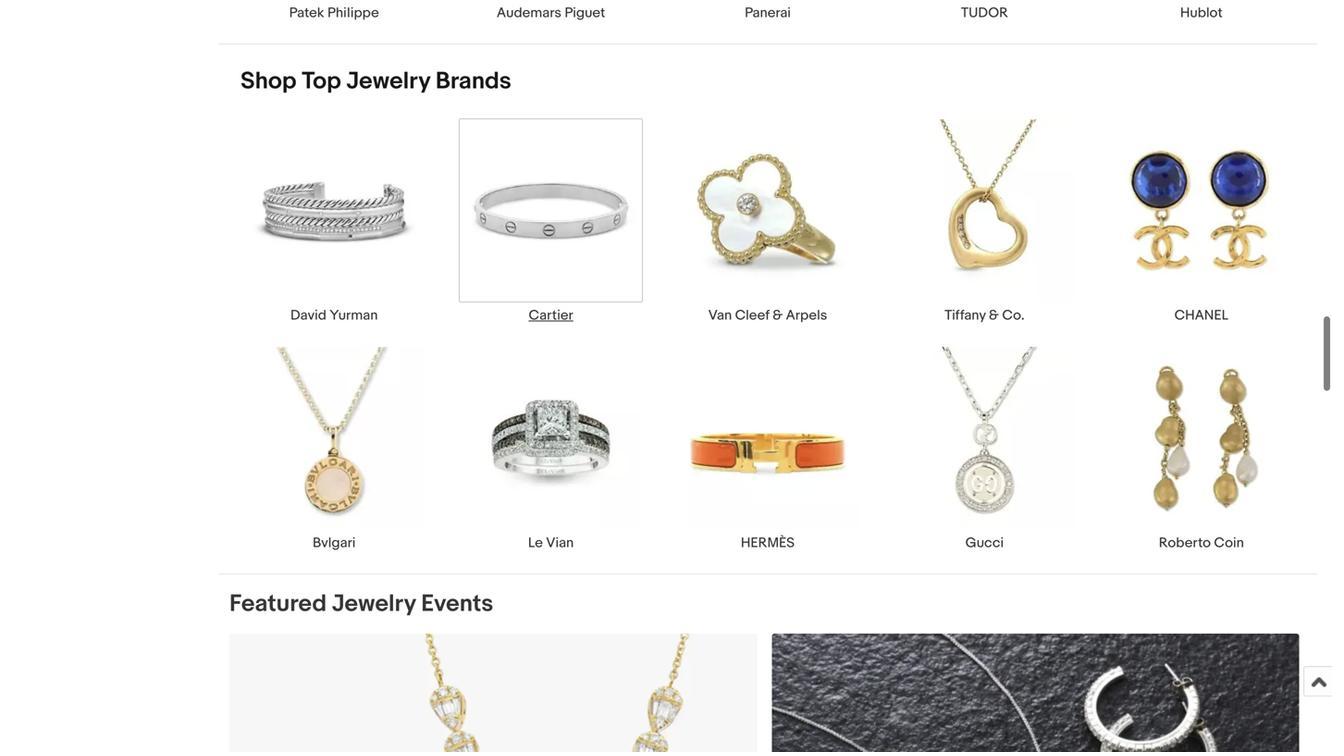 Task type: describe. For each thing, give the bounding box(es) containing it.
vian
[[546, 535, 574, 551]]

0 vertical spatial jewelry
[[347, 67, 430, 96]]

gucci
[[966, 535, 1004, 551]]

audemars
[[497, 5, 562, 21]]

david yurman
[[291, 307, 378, 324]]

chanel
[[1175, 307, 1229, 324]]

featured jewelry events
[[229, 590, 494, 618]]

1 & from the left
[[773, 307, 783, 324]]

tiffany & co. link
[[877, 119, 1093, 324]]

tiffany & co.
[[945, 307, 1025, 324]]

hermès
[[741, 535, 795, 551]]

panerai
[[745, 5, 791, 21]]

featured
[[229, 590, 327, 618]]

van
[[709, 307, 732, 324]]

roberto
[[1159, 535, 1211, 551]]

shop
[[241, 67, 297, 96]]

cartier
[[529, 307, 573, 324]]

hublot
[[1181, 5, 1223, 21]]

cleef
[[735, 307, 770, 324]]

philippe
[[328, 5, 379, 21]]

patek philippe link
[[226, 0, 443, 21]]

list containing david yurman
[[218, 119, 1318, 574]]

david
[[291, 307, 327, 324]]

patek
[[289, 5, 324, 21]]

2 & from the left
[[989, 307, 999, 324]]

audemars piguet
[[497, 5, 606, 21]]

van cleef & arpels link
[[660, 119, 877, 324]]

shop top jewelry brands
[[241, 67, 512, 96]]

gucci link
[[877, 346, 1093, 551]]

top
[[302, 67, 341, 96]]

panerai link
[[660, 0, 877, 21]]

le vian link
[[443, 346, 660, 551]]

tudor link
[[877, 0, 1093, 21]]

roberto coin link
[[1093, 346, 1310, 551]]

piguet
[[565, 5, 606, 21]]



Task type: locate. For each thing, give the bounding box(es) containing it.
list
[[218, 0, 1318, 44], [218, 119, 1318, 574]]

None text field
[[229, 634, 757, 752]]

le
[[528, 535, 543, 551]]

tudor
[[961, 5, 1009, 21]]

bvlgari
[[313, 535, 356, 551]]

events
[[421, 590, 494, 618]]

2 list from the top
[[218, 119, 1318, 574]]

audemars piguet link
[[443, 0, 660, 21]]

None text field
[[772, 634, 1300, 752]]

patek philippe
[[289, 5, 379, 21]]

chanel link
[[1093, 119, 1310, 324]]

tiffany
[[945, 307, 986, 324]]

jewelry right 'top'
[[347, 67, 430, 96]]

brands
[[436, 67, 512, 96]]

roberto coin
[[1159, 535, 1244, 551]]

jewelry down the bvlgari
[[332, 590, 416, 618]]

bvlgari link
[[226, 346, 443, 551]]

1 vertical spatial list
[[218, 119, 1318, 574]]

1 list from the top
[[218, 0, 1318, 44]]

jewelry
[[347, 67, 430, 96], [332, 590, 416, 618]]

0 horizontal spatial &
[[773, 307, 783, 324]]

van cleef & arpels
[[709, 307, 828, 324]]

david yurman link
[[226, 119, 443, 324]]

list containing patek philippe
[[218, 0, 1318, 44]]

le vian
[[528, 535, 574, 551]]

0 vertical spatial list
[[218, 0, 1318, 44]]

cartier link
[[443, 119, 660, 324]]

hublot link
[[1093, 0, 1310, 21]]

1 vertical spatial jewelry
[[332, 590, 416, 618]]

hermès link
[[660, 346, 877, 551]]

arpels
[[786, 307, 828, 324]]

coin
[[1214, 535, 1244, 551]]

& right cleef
[[773, 307, 783, 324]]

&
[[773, 307, 783, 324], [989, 307, 999, 324]]

1 horizontal spatial &
[[989, 307, 999, 324]]

co.
[[1003, 307, 1025, 324]]

& left co.
[[989, 307, 999, 324]]

yurman
[[330, 307, 378, 324]]



Task type: vqa. For each thing, say whether or not it's contained in the screenshot.
leftmost the guitar
no



